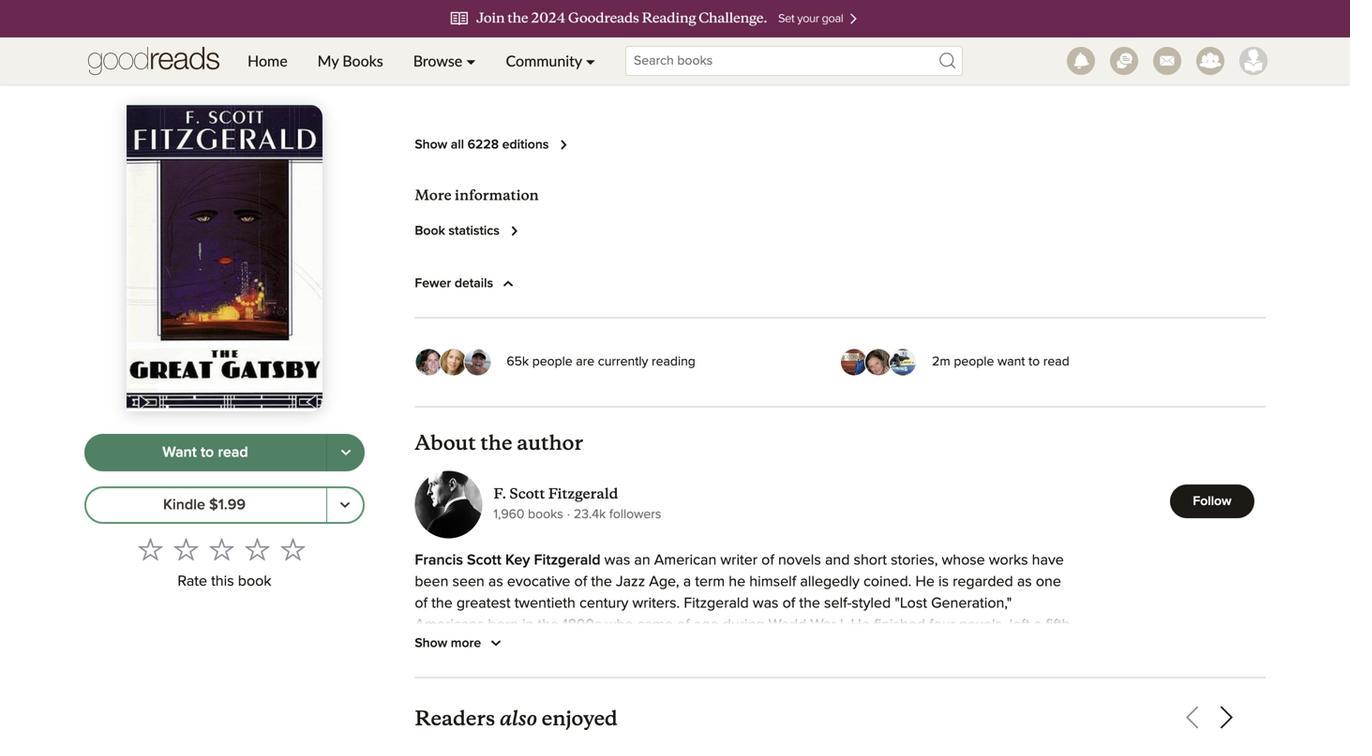 Task type: locate. For each thing, give the bounding box(es) containing it.
people for 2m
[[954, 355, 994, 368]]

rate 5 out of 5 image
[[281, 537, 305, 562]]

war
[[811, 618, 836, 633]]

are
[[576, 355, 595, 368]]

65k
[[507, 355, 529, 368]]

2 horizontal spatial paperback
[[925, 36, 987, 49]]

1 paperback from the left
[[585, 36, 646, 49]]

kindle inside kindle edition scribner
[[415, 36, 451, 49]]

1 horizontal spatial scott
[[510, 485, 545, 503]]

0 horizontal spatial ▾
[[466, 52, 476, 70]]

he
[[916, 575, 935, 590], [851, 618, 870, 633], [1006, 639, 1025, 654]]

1 horizontal spatial paperback
[[755, 36, 817, 49]]

and down four
[[945, 639, 969, 654]]

2 paperback from the left
[[755, 36, 817, 49]]

fitzgerald up the evocative
[[534, 553, 601, 568]]

was left "an"
[[604, 553, 630, 568]]

read right the want
[[1043, 355, 1070, 368]]

▾ right browse
[[466, 52, 476, 70]]

paperback inside 'paperback arnoldo mondadori'
[[585, 36, 646, 49]]

american
[[654, 553, 717, 568]]

to right want
[[201, 445, 214, 460]]

in
[[522, 618, 534, 633]]

scribner right the books
[[415, 53, 463, 66]]

novels,
[[959, 618, 1006, 633]]

details
[[455, 277, 493, 290]]

1 horizontal spatial and
[[825, 553, 850, 568]]

show left all
[[415, 138, 447, 151]]

2005
[[755, 70, 787, 83]]

kindle edition 2013
[[1096, 36, 1174, 66]]

a down american
[[683, 575, 691, 590]]

the up war on the bottom
[[799, 596, 820, 611]]

currently
[[598, 355, 648, 368]]

show for show more
[[415, 637, 447, 650]]

and
[[825, 553, 850, 568], [490, 639, 515, 654], [945, 639, 969, 654]]

▾ right community
[[586, 52, 595, 70]]

2 vertical spatial to
[[469, 661, 482, 676]]

rate this book element
[[84, 532, 365, 596]]

scott up seen
[[467, 553, 501, 568]]

2 vertical spatial he
[[1006, 639, 1025, 654]]

community
[[506, 52, 582, 70]]

as left one
[[1017, 575, 1032, 590]]

scribner
[[415, 53, 463, 66], [925, 53, 973, 66]]

1 vertical spatial to
[[201, 445, 214, 460]]

a right the left
[[1034, 618, 1042, 633]]

1 horizontal spatial edition
[[1135, 36, 1174, 49]]

show inside button
[[415, 637, 447, 650]]

0 horizontal spatial was
[[604, 553, 630, 568]]

of up world
[[783, 596, 795, 611]]

who
[[605, 618, 633, 633]]

1 edition from the left
[[454, 36, 494, 49]]

0 vertical spatial was
[[604, 553, 630, 568]]

0 horizontal spatial kindle
[[163, 498, 205, 513]]

and up allegedly
[[825, 553, 850, 568]]

married
[[415, 661, 465, 676]]

1 horizontal spatial he
[[916, 575, 935, 590]]

as down francis scott key fitzgerald at bottom left
[[488, 575, 503, 590]]

edition inside kindle edition 2013
[[1135, 36, 1174, 49]]

scott up 1,960 books
[[510, 485, 545, 503]]

fewer
[[415, 277, 451, 290]]

a
[[683, 575, 691, 590], [1034, 618, 1042, 633]]

paperback for paperback arnoldo mondadori
[[585, 36, 646, 49]]

key
[[505, 553, 530, 568]]

an
[[634, 553, 650, 568]]

1 horizontal spatial to
[[469, 661, 482, 676]]

browse
[[413, 52, 462, 70]]

kindle $1.99
[[163, 498, 246, 513]]

1 vertical spatial scott
[[467, 553, 501, 568]]

1 horizontal spatial people
[[954, 355, 994, 368]]

short up coined.
[[854, 553, 887, 568]]

1 horizontal spatial short
[[854, 553, 887, 568]]

treat
[[742, 639, 772, 654]]

None search field
[[610, 46, 978, 76]]

more
[[451, 637, 481, 650]]

edition
[[454, 36, 494, 49], [1135, 36, 1174, 49]]

2 vertical spatial fitzgerald
[[684, 596, 749, 611]]

2 horizontal spatial was
[[1028, 639, 1054, 654]]

2 horizontal spatial kindle
[[1096, 36, 1132, 49]]

show down americans
[[415, 637, 447, 650]]

edition inside kindle edition scribner
[[454, 36, 494, 49]]

rate 1 out of 5 image
[[138, 537, 163, 562]]

statistics
[[449, 224, 500, 238]]

fitzgerald down the term
[[684, 596, 749, 611]]

people left are
[[532, 355, 573, 368]]

2 ▾ from the left
[[586, 52, 595, 70]]

0 horizontal spatial as
[[488, 575, 503, 590]]

unfinished,
[[415, 639, 486, 654]]

kindle for kindle edition scribner
[[415, 36, 451, 49]]

whose
[[942, 553, 985, 568]]

home image
[[88, 38, 219, 84]]

1 horizontal spatial ▾
[[586, 52, 595, 70]]

rating 0 out of 5 group
[[133, 532, 311, 567]]

want to read button
[[84, 434, 327, 472]]

age.
[[973, 639, 1002, 654]]

kindle edition scribner
[[415, 36, 494, 66]]

1 show from the top
[[415, 138, 447, 151]]

2 as from the left
[[1017, 575, 1032, 590]]

0 horizontal spatial people
[[532, 355, 573, 368]]

2 edition from the left
[[1135, 36, 1174, 49]]

0 horizontal spatial read
[[218, 445, 248, 460]]

1 horizontal spatial a
[[1034, 618, 1042, 633]]

2 show from the top
[[415, 637, 447, 650]]

home link
[[233, 38, 303, 84]]

1 ▾ from the left
[[466, 52, 476, 70]]

2 scribner from the left
[[925, 53, 973, 66]]

2 people from the left
[[954, 355, 994, 368]]

age
[[694, 618, 719, 633]]

show more
[[415, 637, 481, 650]]

fewer details
[[415, 277, 493, 290]]

stories,
[[891, 553, 938, 568]]

0 horizontal spatial scott
[[467, 553, 501, 568]]

Search by book title or ISBN text field
[[625, 46, 963, 76]]

1 horizontal spatial read
[[1043, 355, 1070, 368]]

during
[[723, 618, 765, 633]]

1 horizontal spatial as
[[1017, 575, 1032, 590]]

1890s
[[563, 618, 602, 633]]

0 horizontal spatial edition
[[454, 36, 494, 49]]

paperback arnoldo mondadori
[[585, 36, 696, 66]]

he right i.
[[851, 618, 870, 633]]

more
[[415, 187, 452, 204]]

writers.
[[632, 596, 680, 611]]

as
[[488, 575, 503, 590], [1017, 575, 1032, 590]]

read up $1.99 at the left bottom of page
[[218, 445, 248, 460]]

1 horizontal spatial was
[[753, 596, 779, 611]]

0 horizontal spatial scribner
[[415, 53, 463, 66]]

0 vertical spatial he
[[916, 575, 935, 590]]

▾ for community ▾
[[586, 52, 595, 70]]

1,960 books
[[494, 508, 563, 521]]

people right 2m
[[954, 355, 994, 368]]

1 scribner from the left
[[415, 53, 463, 66]]

self-
[[824, 596, 852, 611]]

0 horizontal spatial paperback
[[585, 36, 646, 49]]

world
[[768, 618, 807, 633]]

▾ inside community ▾ link
[[586, 52, 595, 70]]

fitzgerald up 23.4k
[[548, 485, 618, 503]]

about
[[415, 430, 476, 456]]

scott
[[510, 485, 545, 503], [467, 553, 501, 568]]

1 vertical spatial show
[[415, 637, 447, 650]]

0 horizontal spatial a
[[683, 575, 691, 590]]

age,
[[649, 575, 679, 590]]

of up stories
[[677, 618, 690, 633]]

all
[[451, 138, 464, 151]]

my books
[[318, 52, 383, 70]]

browse ▾ link
[[398, 38, 491, 84]]

scribner up "1995"
[[925, 53, 973, 66]]

3 paperback from the left
[[925, 36, 987, 49]]

he down the left
[[1006, 639, 1025, 654]]

to right the want
[[1029, 355, 1040, 368]]

kindle up 2013
[[1096, 36, 1132, 49]]

paperback up the 2005
[[755, 36, 817, 49]]

dozens
[[560, 639, 608, 654]]

to inside "was an american writer of novels and short stories, whose works have been seen as evocative of the jazz age, a term he himself allegedly coined. he is regarded as one of the greatest twentieth century writers. fitzgerald was of the self-styled "lost generation," americans born in the 1890s who came of age during world war i. he finished four novels, left a fifth unfinished, and wrote dozens of short stories that treat themes of youth, despair, and age. he was married to"
[[469, 661, 482, 676]]

was
[[604, 553, 630, 568], [753, 596, 779, 611], [1028, 639, 1054, 654]]

he left is
[[916, 575, 935, 590]]

kindle left $1.99 at the left bottom of page
[[163, 498, 205, 513]]

kindle up browse
[[415, 36, 451, 49]]

profile image for f. scott fitzgerald. image
[[415, 471, 482, 539]]

information
[[455, 187, 539, 204]]

0 vertical spatial scott
[[510, 485, 545, 503]]

to down more
[[469, 661, 482, 676]]

0 vertical spatial a
[[683, 575, 691, 590]]

arnoldo
[[585, 53, 631, 66]]

fitzgerald
[[548, 485, 618, 503], [534, 553, 601, 568], [684, 596, 749, 611]]

twentieth
[[514, 596, 576, 611]]

editions
[[502, 138, 549, 151]]

one
[[1036, 575, 1061, 590]]

▾ inside browse ▾ 'link'
[[466, 52, 476, 70]]

kindle inside kindle edition 2013
[[1096, 36, 1132, 49]]

0 horizontal spatial to
[[201, 445, 214, 460]]

home
[[248, 52, 288, 70]]

1 horizontal spatial kindle
[[415, 36, 451, 49]]

to
[[1029, 355, 1040, 368], [201, 445, 214, 460], [469, 661, 482, 676]]

the up americans
[[431, 596, 453, 611]]

0 horizontal spatial short
[[629, 639, 662, 654]]

stories
[[666, 639, 709, 654]]

was down himself
[[753, 596, 779, 611]]

short down came
[[629, 639, 662, 654]]

is
[[939, 575, 949, 590]]

of
[[762, 553, 774, 568], [574, 575, 587, 590], [415, 596, 428, 611], [783, 596, 795, 611], [677, 618, 690, 633], [612, 639, 625, 654], [829, 639, 842, 654]]

1 vertical spatial was
[[753, 596, 779, 611]]

people for 65k
[[532, 355, 573, 368]]

scribner inside paperback scribner 1995
[[925, 53, 973, 66]]

1 horizontal spatial scribner
[[925, 53, 973, 66]]

read
[[1043, 355, 1070, 368], [218, 445, 248, 460]]

fitzgerald inside "was an american writer of novels and short stories, whose works have been seen as evocative of the jazz age, a term he himself allegedly coined. he is regarded as one of the greatest twentieth century writers. fitzgerald was of the self-styled "lost generation," americans born in the 1890s who came of age during world war i. he finished four novels, left a fifth unfinished, and wrote dozens of short stories that treat themes of youth, despair, and age. he was married to"
[[684, 596, 749, 611]]

1 vertical spatial short
[[629, 639, 662, 654]]

paperback up arnoldo
[[585, 36, 646, 49]]

1 people from the left
[[532, 355, 573, 368]]

0 vertical spatial show
[[415, 138, 447, 151]]

and down born
[[490, 639, 515, 654]]

paperback up "1995"
[[925, 36, 987, 49]]

0 vertical spatial to
[[1029, 355, 1040, 368]]

to inside button
[[201, 445, 214, 460]]

i.
[[840, 618, 847, 633]]

short
[[854, 553, 887, 568], [629, 639, 662, 654]]

1 vertical spatial read
[[218, 445, 248, 460]]

jazz
[[616, 575, 645, 590]]

65k people are currently reading
[[507, 355, 696, 368]]

1 vertical spatial he
[[851, 618, 870, 633]]

was down fifth
[[1028, 639, 1054, 654]]



Task type: vqa. For each thing, say whether or not it's contained in the screenshot.
AGE
yes



Task type: describe. For each thing, give the bounding box(es) containing it.
23.4k
[[574, 508, 606, 521]]

followers
[[609, 508, 661, 521]]

"lost
[[895, 596, 927, 611]]

browse ▾
[[413, 52, 476, 70]]

▾ for browse ▾
[[466, 52, 476, 70]]

finished
[[874, 618, 925, 633]]

f.
[[494, 485, 506, 503]]

the right about
[[480, 430, 512, 456]]

born
[[488, 618, 518, 633]]

century
[[579, 596, 629, 611]]

writer
[[720, 553, 758, 568]]

mondadori
[[634, 53, 696, 66]]

1 as from the left
[[488, 575, 503, 590]]

youth,
[[845, 639, 886, 654]]

the right the 'in' on the bottom
[[538, 618, 559, 633]]

been
[[415, 575, 449, 590]]

greatest
[[456, 596, 511, 611]]

1 vertical spatial a
[[1034, 618, 1042, 633]]

0 horizontal spatial he
[[851, 618, 870, 633]]

my books link
[[303, 38, 398, 84]]

want
[[998, 355, 1025, 368]]

generation,"
[[931, 596, 1012, 611]]

read inside button
[[218, 445, 248, 460]]

scott for francis
[[467, 553, 501, 568]]

works
[[989, 553, 1028, 568]]

rate 3 out of 5 image
[[210, 537, 234, 562]]

show all 6228 editions link
[[415, 134, 575, 156]]

despair,
[[890, 639, 941, 654]]

fifth
[[1046, 618, 1070, 633]]

rate 4 out of 5 image
[[245, 537, 270, 562]]

kindle $1.99 link
[[84, 487, 327, 524]]

paperback for paperback
[[755, 36, 817, 49]]

term
[[695, 575, 725, 590]]

evocative
[[507, 575, 570, 590]]

0 vertical spatial short
[[854, 553, 887, 568]]

author
[[517, 430, 583, 456]]

styled
[[852, 596, 891, 611]]

edition for kindle edition scribner
[[454, 36, 494, 49]]

wrote
[[519, 639, 556, 654]]

books
[[342, 52, 383, 70]]

follow button
[[1170, 485, 1255, 519]]

0 vertical spatial read
[[1043, 355, 1070, 368]]

1 vertical spatial fitzgerald
[[534, 553, 601, 568]]

profile image for bob builder. image
[[1240, 47, 1268, 75]]

book
[[415, 224, 445, 238]]

edition for kindle edition 2013
[[1135, 36, 1174, 49]]

of down been
[[415, 596, 428, 611]]

francis
[[415, 553, 463, 568]]

2013
[[1096, 53, 1123, 66]]

book
[[238, 574, 271, 589]]

rate 2 out of 5 image
[[174, 537, 198, 562]]

2 horizontal spatial and
[[945, 639, 969, 654]]

0 horizontal spatial and
[[490, 639, 515, 654]]

1995
[[925, 70, 953, 83]]

1,960
[[494, 508, 525, 521]]

my
[[318, 52, 339, 70]]

2m people want to read
[[932, 355, 1070, 368]]

of up century
[[574, 575, 587, 590]]

regarded
[[953, 575, 1013, 590]]

kindle for kindle $1.99
[[163, 498, 205, 513]]

community ▾ link
[[491, 38, 610, 84]]

books
[[528, 508, 563, 521]]

of down i.
[[829, 639, 842, 654]]

of down who
[[612, 639, 625, 654]]

paperback for paperback scribner 1995
[[925, 36, 987, 49]]

scribner inside kindle edition scribner
[[415, 53, 463, 66]]

themes
[[776, 639, 825, 654]]

show all 6228 editions
[[415, 138, 549, 151]]

book statistics link
[[415, 220, 526, 242]]

community ▾
[[506, 52, 595, 70]]

2 vertical spatial was
[[1028, 639, 1054, 654]]

rate
[[178, 574, 207, 589]]

2 horizontal spatial he
[[1006, 639, 1025, 654]]

show for show all 6228 editions
[[415, 138, 447, 151]]

himself
[[749, 575, 796, 590]]

seen
[[452, 575, 485, 590]]

6228
[[468, 138, 499, 151]]

about the author
[[415, 430, 583, 456]]

want to read
[[162, 445, 248, 460]]

came
[[637, 618, 673, 633]]

reading
[[652, 355, 696, 368]]

four
[[929, 618, 955, 633]]

he
[[729, 575, 746, 590]]

2 horizontal spatial to
[[1029, 355, 1040, 368]]

$1.99
[[209, 498, 246, 513]]

americans
[[415, 618, 484, 633]]

this
[[211, 574, 234, 589]]

left
[[1010, 618, 1030, 633]]

coined.
[[864, 575, 912, 590]]

was an american writer of novels and short stories, whose works have been seen as evocative of the jazz age, a term he himself allegedly coined. he is regarded as one of the greatest twentieth century writers. fitzgerald was of the self-styled "lost generation," americans born in the 1890s who came of age during world war i. he finished four novels, left a fifth unfinished, and wrote dozens of short stories that treat themes of youth, despair, and age. he was married to
[[415, 553, 1070, 676]]

kindle for kindle edition 2013
[[1096, 36, 1132, 49]]

of up himself
[[762, 553, 774, 568]]

that
[[713, 639, 738, 654]]

francis scott key fitzgerald
[[415, 553, 601, 568]]

23.4k followers
[[574, 508, 661, 521]]

rate this book
[[178, 574, 271, 589]]

0 vertical spatial fitzgerald
[[548, 485, 618, 503]]

novels
[[778, 553, 821, 568]]

more information
[[415, 187, 539, 204]]

scott for f.
[[510, 485, 545, 503]]

show more button
[[415, 632, 507, 655]]

the up century
[[591, 575, 612, 590]]



